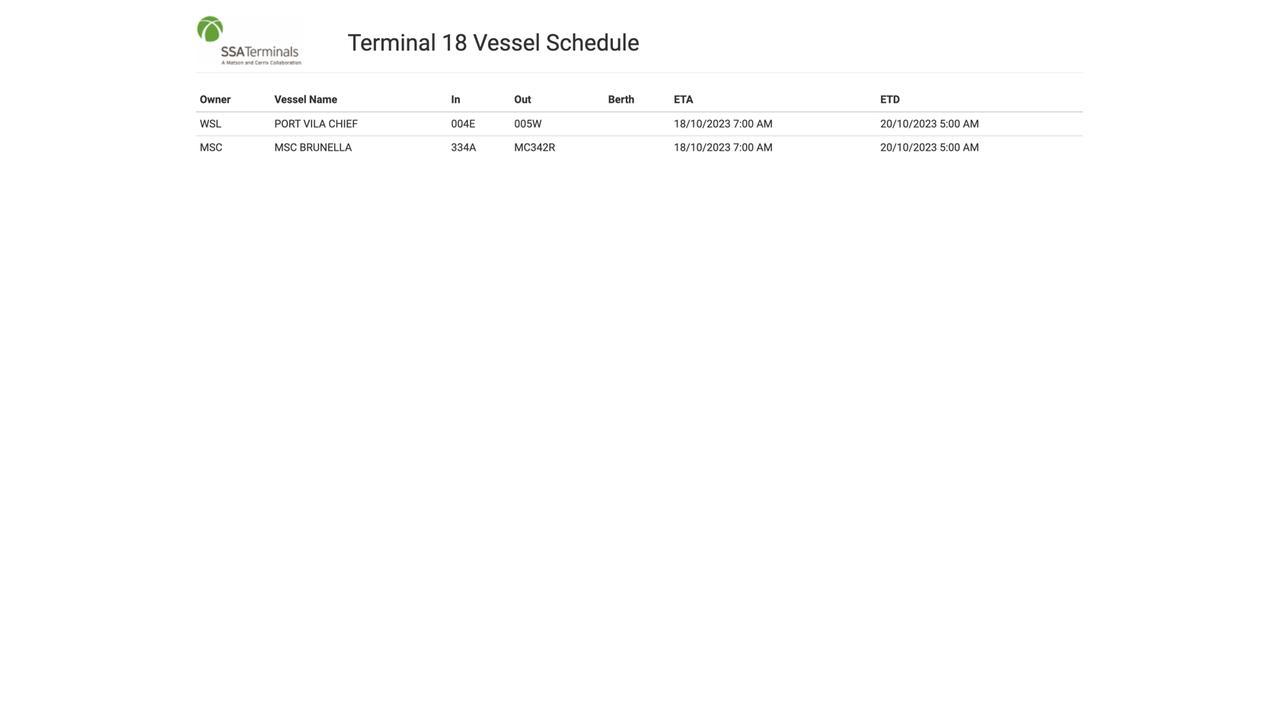 Task type: vqa. For each thing, say whether or not it's contained in the screenshot.
Vessel
yes



Task type: locate. For each thing, give the bounding box(es) containing it.
0 vertical spatial 20/10/2023 5:00 am
[[881, 118, 980, 130]]

0 vertical spatial 20/10/2023
[[881, 118, 937, 130]]

0 vertical spatial 5:00
[[940, 118, 961, 130]]

7:00 for mc342r
[[734, 141, 754, 154]]

out
[[515, 93, 531, 106]]

5:00
[[940, 118, 961, 130], [940, 141, 961, 154]]

1 vertical spatial 7:00
[[734, 141, 754, 154]]

2 5:00 from the top
[[940, 141, 961, 154]]

1 msc from the left
[[200, 141, 223, 154]]

berth
[[608, 93, 635, 106]]

1 vertical spatial 5:00
[[940, 141, 961, 154]]

7:00 for 005w
[[734, 118, 754, 130]]

vessel right 18
[[473, 29, 541, 56]]

1 vertical spatial 20/10/2023
[[881, 141, 937, 154]]

msc for msc
[[200, 141, 223, 154]]

2 7:00 from the top
[[734, 141, 754, 154]]

20/10/2023 5:00 am for 005w
[[881, 118, 980, 130]]

18/10/2023
[[674, 118, 731, 130], [674, 141, 731, 154]]

msc
[[200, 141, 223, 154], [275, 141, 297, 154]]

18/10/2023 7:00 am for 005w
[[674, 118, 773, 130]]

owner
[[200, 93, 231, 106]]

0 horizontal spatial vessel
[[275, 93, 307, 106]]

terminal 18 vessel schedule
[[348, 29, 640, 56]]

1 20/10/2023 5:00 am from the top
[[881, 118, 980, 130]]

mc342r
[[515, 141, 555, 154]]

20/10/2023 for 005w
[[881, 118, 937, 130]]

5:00 for 005w
[[940, 118, 961, 130]]

vessel
[[473, 29, 541, 56], [275, 93, 307, 106]]

005w
[[515, 118, 542, 130]]

brunella
[[300, 141, 352, 154]]

am
[[757, 118, 773, 130], [963, 118, 980, 130], [757, 141, 773, 154], [963, 141, 980, 154]]

eta
[[674, 93, 693, 106]]

msc for msc brunella
[[275, 141, 297, 154]]

2 18/10/2023 7:00 am from the top
[[674, 141, 773, 154]]

2 18/10/2023 from the top
[[674, 141, 731, 154]]

0 vertical spatial 18/10/2023
[[674, 118, 731, 130]]

port
[[275, 118, 301, 130]]

1 vertical spatial 20/10/2023 5:00 am
[[881, 141, 980, 154]]

2 20/10/2023 5:00 am from the top
[[881, 141, 980, 154]]

1 5:00 from the top
[[940, 118, 961, 130]]

0 vertical spatial 18/10/2023 7:00 am
[[674, 118, 773, 130]]

1 7:00 from the top
[[734, 118, 754, 130]]

0 horizontal spatial msc
[[200, 141, 223, 154]]

0 vertical spatial vessel
[[473, 29, 541, 56]]

1 vertical spatial 18/10/2023
[[674, 141, 731, 154]]

msc down wsl
[[200, 141, 223, 154]]

18/10/2023 7:00 am for mc342r
[[674, 141, 773, 154]]

18
[[442, 29, 468, 56]]

1 vertical spatial 18/10/2023 7:00 am
[[674, 141, 773, 154]]

2 20/10/2023 from the top
[[881, 141, 937, 154]]

1 18/10/2023 from the top
[[674, 118, 731, 130]]

18/10/2023 7:00 am
[[674, 118, 773, 130], [674, 141, 773, 154]]

chief
[[329, 118, 358, 130]]

0 vertical spatial 7:00
[[734, 118, 754, 130]]

1 horizontal spatial msc
[[275, 141, 297, 154]]

1 horizontal spatial vessel
[[473, 29, 541, 56]]

1 vertical spatial vessel
[[275, 93, 307, 106]]

004e
[[451, 118, 475, 130]]

schedule
[[546, 29, 640, 56]]

20/10/2023
[[881, 118, 937, 130], [881, 141, 937, 154]]

7:00
[[734, 118, 754, 130], [734, 141, 754, 154]]

vessel up the port
[[275, 93, 307, 106]]

1 18/10/2023 7:00 am from the top
[[674, 118, 773, 130]]

20/10/2023 5:00 am
[[881, 118, 980, 130], [881, 141, 980, 154]]

2 msc from the left
[[275, 141, 297, 154]]

1 20/10/2023 from the top
[[881, 118, 937, 130]]

msc down the port
[[275, 141, 297, 154]]



Task type: describe. For each thing, give the bounding box(es) containing it.
334a
[[451, 141, 476, 154]]

wsl
[[200, 118, 221, 130]]

vessel name
[[275, 93, 337, 106]]

etd
[[881, 93, 900, 106]]

in
[[451, 93, 460, 106]]

terminal 18 image
[[196, 15, 302, 66]]

18/10/2023 for 005w
[[674, 118, 731, 130]]

20/10/2023 5:00 am for mc342r
[[881, 141, 980, 154]]

msc brunella
[[275, 141, 352, 154]]

20/10/2023 for mc342r
[[881, 141, 937, 154]]

port vila chief
[[275, 118, 358, 130]]

vila
[[304, 118, 326, 130]]

5:00 for mc342r
[[940, 141, 961, 154]]

name
[[309, 93, 337, 106]]

terminal
[[348, 29, 436, 56]]

18/10/2023 for mc342r
[[674, 141, 731, 154]]



